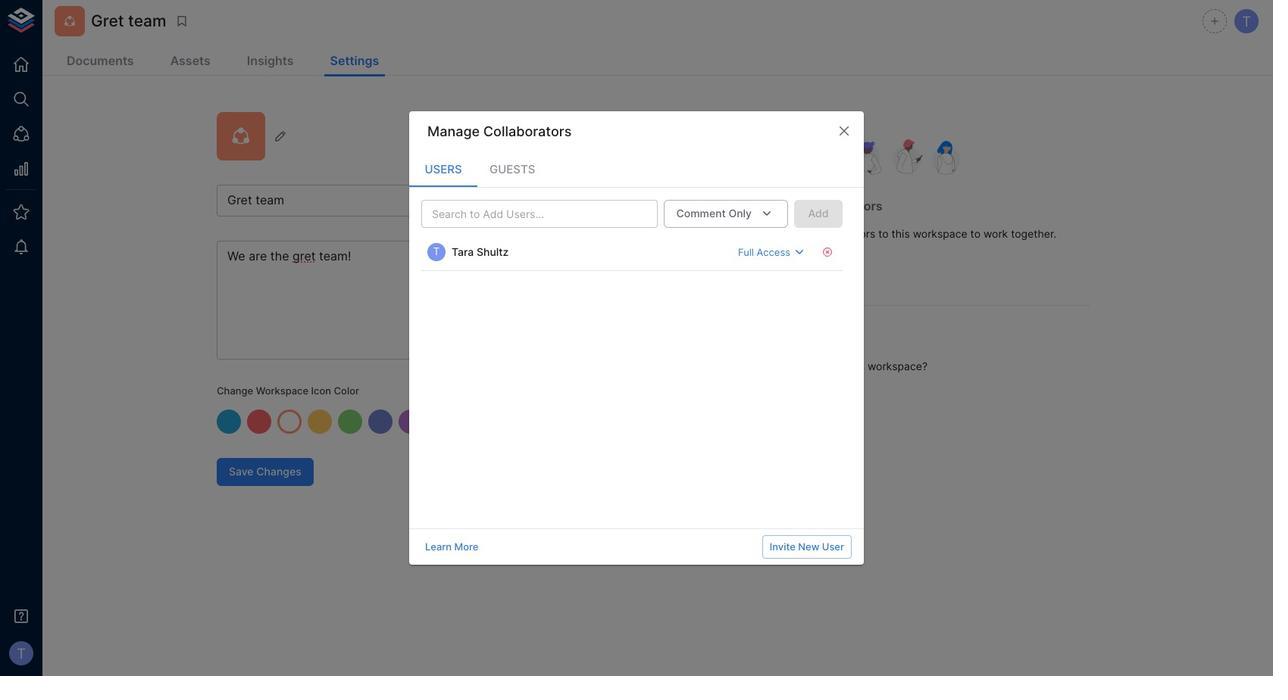 Task type: vqa. For each thing, say whether or not it's contained in the screenshot.
the Upgrade
no



Task type: locate. For each thing, give the bounding box(es) containing it.
full access button
[[735, 240, 813, 265]]

comment only button
[[664, 200, 788, 228]]

1 horizontal spatial this
[[892, 227, 910, 240]]

1 horizontal spatial t
[[433, 246, 440, 258]]

workspace
[[913, 227, 968, 240]]

0 horizontal spatial t
[[17, 646, 26, 662]]

0 horizontal spatial manage
[[428, 123, 480, 139]]

want
[[771, 360, 796, 373]]

manage collaborators
[[428, 123, 572, 139], [753, 198, 883, 213]]

manage collaborators up 'guests' button
[[428, 123, 572, 139]]

add
[[733, 227, 754, 240]]

collaborators
[[484, 123, 572, 139], [803, 198, 883, 213], [768, 260, 837, 273]]

to left work on the right of page
[[971, 227, 981, 240]]

together.
[[1011, 227, 1057, 240]]

1 vertical spatial t
[[433, 246, 440, 258]]

collaborators up guests
[[484, 123, 572, 139]]

this
[[892, 227, 910, 240], [847, 360, 865, 373]]

t
[[1243, 13, 1251, 29], [433, 246, 440, 258], [17, 646, 26, 662]]

only
[[729, 207, 752, 220]]

color
[[334, 385, 359, 397]]

collaborators inside dialog
[[484, 123, 572, 139]]

1 vertical spatial manage
[[753, 198, 800, 213]]

more
[[455, 541, 479, 553]]

to
[[879, 227, 889, 240], [971, 227, 981, 240], [799, 360, 809, 373]]

manage collaborators up collaborators
[[753, 198, 883, 213]]

1 vertical spatial t button
[[5, 638, 38, 671]]

tab list
[[409, 151, 864, 187]]

learn more button
[[421, 536, 482, 559]]

0 vertical spatial manage collaborators
[[428, 123, 572, 139]]

0 horizontal spatial this
[[847, 360, 865, 373]]

assets link
[[164, 47, 217, 77]]

0 horizontal spatial t button
[[5, 638, 38, 671]]

change
[[217, 385, 253, 397]]

comment
[[677, 207, 726, 220]]

1 horizontal spatial to
[[879, 227, 889, 240]]

manage
[[428, 123, 480, 139], [753, 198, 800, 213]]

collaborators up collaborators
[[803, 198, 883, 213]]

workspace
[[256, 385, 309, 397]]

to right collaborators
[[879, 227, 889, 240]]

0 vertical spatial manage
[[428, 123, 480, 139]]

this for delete
[[847, 360, 865, 373]]

t button
[[1233, 7, 1261, 36], [5, 638, 38, 671]]

1 vertical spatial manage collaborators
[[753, 198, 883, 213]]

settings link
[[324, 47, 385, 77]]

0 vertical spatial t
[[1243, 13, 1251, 29]]

add or remove collaborators to this workspace to work together.
[[733, 227, 1057, 240]]

manage up users
[[428, 123, 480, 139]]

0 horizontal spatial manage collaborators
[[428, 123, 572, 139]]

this right the delete
[[847, 360, 865, 373]]

or
[[757, 227, 767, 240]]

user
[[822, 541, 844, 553]]

this left workspace
[[892, 227, 910, 240]]

0 vertical spatial collaborators
[[484, 123, 572, 139]]

learn more
[[425, 541, 479, 553]]

to right the want
[[799, 360, 809, 373]]

manage collaborators dialog
[[409, 112, 864, 565]]

change workspace icon color
[[217, 385, 359, 397]]

manage up 'remove'
[[753, 198, 800, 213]]

2 vertical spatial collaborators
[[768, 260, 837, 273]]

work
[[984, 227, 1008, 240]]

save
[[229, 466, 254, 478]]

2 vertical spatial t
[[17, 646, 26, 662]]

remove
[[770, 227, 807, 240]]

assets
[[170, 53, 211, 68]]

1 horizontal spatial t button
[[1233, 7, 1261, 36]]

1 vertical spatial this
[[847, 360, 865, 373]]

collaborators down access
[[768, 260, 837, 273]]

do
[[733, 360, 747, 373]]

0 vertical spatial this
[[892, 227, 910, 240]]



Task type: describe. For each thing, give the bounding box(es) containing it.
gret
[[91, 12, 124, 31]]

you
[[750, 360, 768, 373]]

tara shultz
[[452, 246, 509, 259]]

new
[[798, 541, 820, 553]]

insights
[[247, 53, 294, 68]]

collaborators
[[810, 227, 876, 240]]

comment only
[[677, 207, 752, 220]]

full access
[[738, 246, 791, 258]]

full
[[738, 246, 754, 258]]

manage collaborators inside manage collaborators dialog
[[428, 123, 572, 139]]

edit
[[745, 260, 765, 273]]

edit collaborators
[[745, 260, 837, 273]]

Search to Add Users... text field
[[426, 205, 629, 224]]

users
[[425, 162, 462, 176]]

0 vertical spatial t button
[[1233, 7, 1261, 36]]

documents link
[[61, 47, 140, 77]]

guests
[[490, 162, 536, 176]]

collaborators inside button
[[768, 260, 837, 273]]

1 horizontal spatial manage
[[753, 198, 800, 213]]

Workspace notes are visible to all members and guests. text field
[[217, 241, 647, 360]]

gret team
[[91, 12, 166, 31]]

delete
[[812, 360, 844, 373]]

team
[[128, 12, 166, 31]]

save changes button
[[217, 459, 314, 486]]

tara
[[452, 246, 474, 259]]

access
[[757, 246, 791, 258]]

shultz
[[477, 246, 509, 259]]

invite new user
[[770, 541, 844, 553]]

tab list containing users
[[409, 151, 864, 187]]

changes
[[256, 466, 302, 478]]

icon
[[311, 385, 331, 397]]

guests button
[[478, 151, 548, 187]]

1 vertical spatial collaborators
[[803, 198, 883, 213]]

insights link
[[241, 47, 300, 77]]

invite
[[770, 541, 796, 553]]

do you want to delete this workspace?
[[733, 360, 928, 373]]

edit collaborators button
[[733, 254, 849, 281]]

bookmark image
[[175, 14, 188, 28]]

settings
[[330, 53, 379, 68]]

Workspace Name text field
[[217, 185, 647, 217]]

1 horizontal spatial manage collaborators
[[753, 198, 883, 213]]

users button
[[409, 151, 478, 187]]

workspace?
[[868, 360, 928, 373]]

2 horizontal spatial to
[[971, 227, 981, 240]]

t inside dialog
[[433, 246, 440, 258]]

save changes
[[229, 466, 302, 478]]

2 horizontal spatial t
[[1243, 13, 1251, 29]]

documents
[[67, 53, 134, 68]]

0 horizontal spatial to
[[799, 360, 809, 373]]

learn
[[425, 541, 452, 553]]

this for to
[[892, 227, 910, 240]]

manage inside manage collaborators dialog
[[428, 123, 480, 139]]



